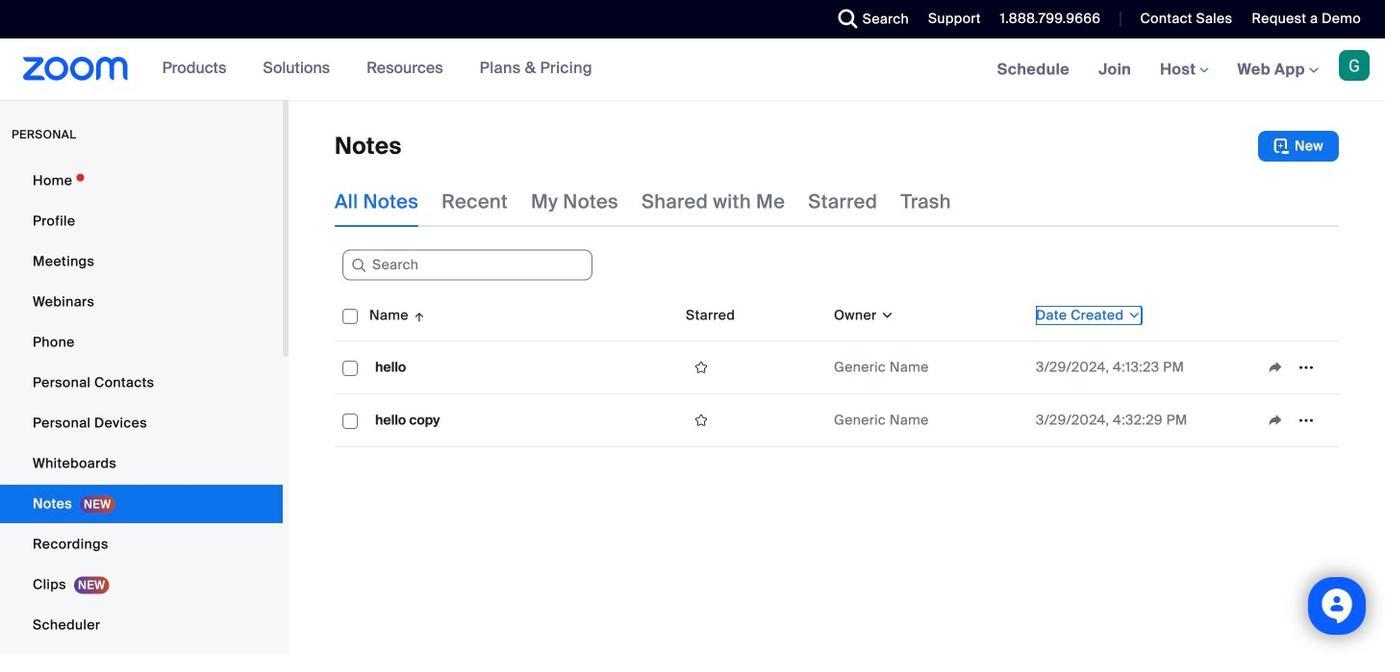 Task type: locate. For each thing, give the bounding box(es) containing it.
share image down more options for hello image
[[1260, 412, 1291, 429]]

share image
[[1260, 359, 1291, 376], [1260, 412, 1291, 429]]

tabs of all notes page tab list
[[335, 177, 951, 227]]

zoom logo image
[[23, 57, 129, 81]]

1 share image from the top
[[1260, 359, 1291, 376]]

application
[[335, 291, 1339, 447], [686, 353, 819, 382], [1260, 353, 1331, 382], [686, 406, 819, 435], [1260, 406, 1331, 435]]

profile picture image
[[1339, 50, 1370, 81]]

banner
[[0, 38, 1385, 101]]

share image up more options for hello copy image
[[1260, 359, 1291, 376]]

2 share image from the top
[[1260, 412, 1291, 429]]

1 vertical spatial share image
[[1260, 412, 1291, 429]]

down image
[[1124, 306, 1142, 325]]

share image for more options for hello image
[[1260, 359, 1291, 376]]

share image for more options for hello copy image
[[1260, 412, 1291, 429]]

more options for hello copy image
[[1291, 412, 1322, 429]]

0 vertical spatial share image
[[1260, 359, 1291, 376]]

arrow up image
[[409, 304, 426, 327]]

more options for hello image
[[1291, 359, 1322, 376]]



Task type: vqa. For each thing, say whether or not it's contained in the screenshot.
Recording element
no



Task type: describe. For each thing, give the bounding box(es) containing it.
Search text field
[[342, 250, 593, 281]]

personal menu menu
[[0, 162, 283, 654]]

product information navigation
[[148, 38, 607, 100]]

meetings navigation
[[983, 38, 1385, 101]]

down image
[[877, 306, 895, 325]]



